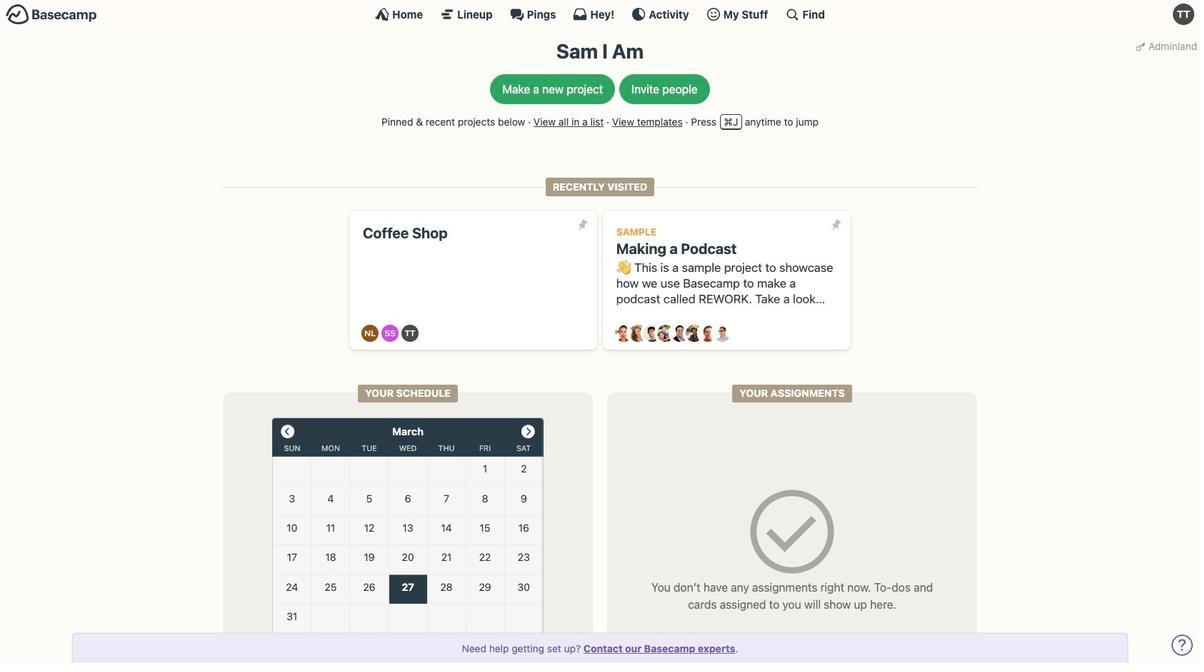 Task type: vqa. For each thing, say whether or not it's contained in the screenshot.
can
no



Task type: describe. For each thing, give the bounding box(es) containing it.
sarah silvers image
[[382, 325, 399, 342]]

cheryl walters image
[[629, 325, 646, 342]]

victor cooper image
[[714, 325, 731, 342]]

nicole katz image
[[686, 325, 703, 342]]

jennifer young image
[[657, 325, 675, 342]]

jared davis image
[[643, 325, 661, 342]]



Task type: locate. For each thing, give the bounding box(es) containing it.
josh fiske image
[[672, 325, 689, 342]]

keyboard shortcut: ⌘ + / image
[[785, 7, 800, 21]]

switch accounts image
[[6, 4, 97, 26]]

terry turtle image
[[1173, 4, 1195, 25]]

steve marsh image
[[700, 325, 717, 342]]

terry turtle image
[[402, 325, 419, 342]]

natalie lubich image
[[362, 325, 379, 342]]

annie bryan image
[[615, 325, 632, 342]]

main element
[[0, 0, 1200, 28]]



